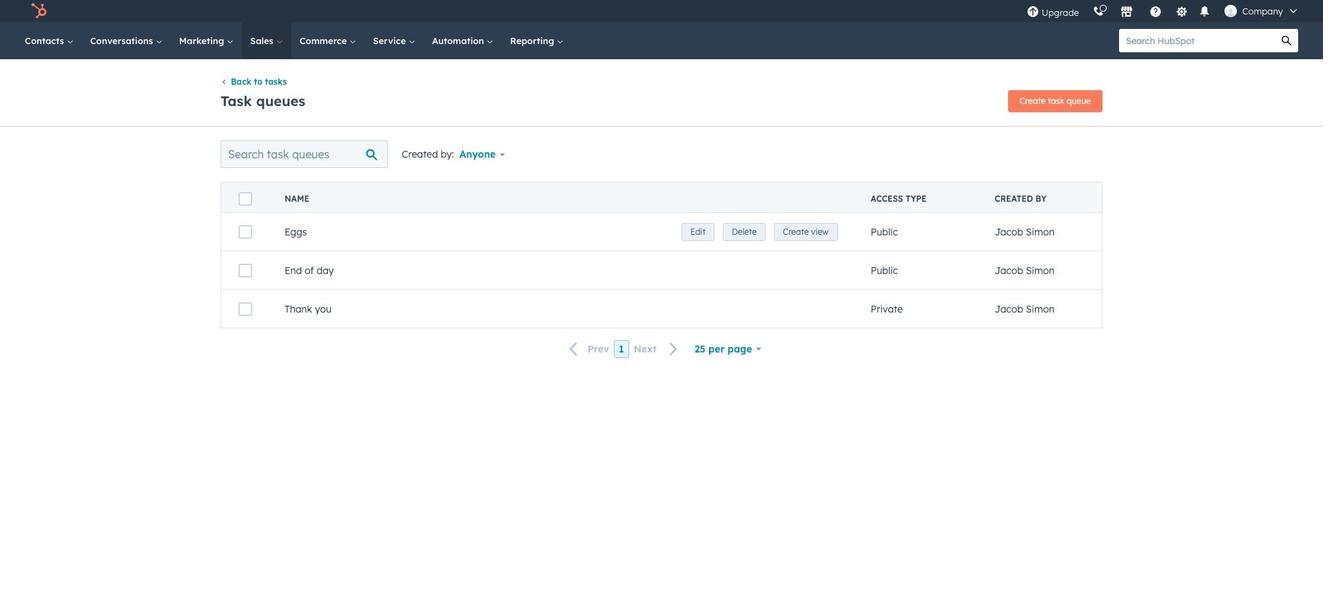 Task type: describe. For each thing, give the bounding box(es) containing it.
pagination navigation
[[561, 340, 686, 358]]

jacob simon image
[[1224, 5, 1237, 17]]

Search HubSpot search field
[[1119, 29, 1275, 52]]



Task type: vqa. For each thing, say whether or not it's contained in the screenshot.
Marketplaces icon
yes



Task type: locate. For each thing, give the bounding box(es) containing it.
menu
[[1020, 0, 1306, 22]]

Search task queues search field
[[221, 141, 388, 168]]

marketplaces image
[[1120, 6, 1133, 19]]

banner
[[221, 86, 1103, 113]]



